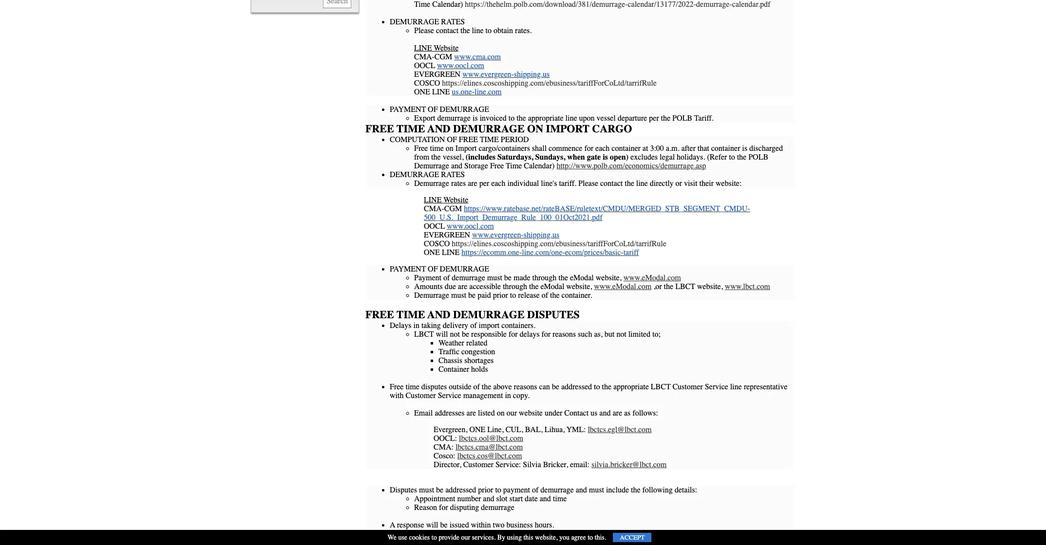 Task type: vqa. For each thing, say whether or not it's contained in the screenshot.
the rightmost 'your'
no



Task type: describe. For each thing, give the bounding box(es) containing it.
silvia.bricker@lbct.com
[[592, 461, 667, 470]]

of for free
[[428, 105, 438, 114]]

can
[[539, 383, 550, 392]]

chassis
[[439, 357, 462, 366]]

using
[[507, 534, 522, 542]]

lbctcs.cos@lbct.com link
[[457, 452, 522, 461]]

0 horizontal spatial emodal
[[541, 283, 565, 291]]

1 vertical spatial after
[[433, 530, 447, 539]]

be right the "you"
[[578, 530, 585, 539]]

management
[[463, 392, 503, 401]]

containers.
[[502, 322, 536, 330]]

of for above
[[473, 383, 480, 392]]

will inside 'delays in taking delivery of import containers. lbct will not be responsible for delays for reasons such as, but not limited to; weather related traffic congestion chassis shortages container holds'
[[436, 330, 448, 339]]

addresses
[[435, 409, 465, 418]]

lihua,
[[545, 426, 565, 435]]

1 vertical spatial disputes
[[405, 530, 431, 539]]

calendar)
[[524, 162, 555, 171]]

free inside payment of demurrage export demurrage is invoiced to the appropriate line upon vessel departure per the polb tariff. free time and demurrage on import cargo
[[366, 123, 394, 135]]

lbctcs.cma@lbct.com
[[456, 443, 523, 452]]

1 container from the left
[[612, 144, 641, 153]]

1 vertical spatial of
[[447, 135, 457, 144]]

oocl inside line website cma-cgm www.cma.com oocl www.oocl.com evergreen www.evergreen-shipping.us cosco https://elines.coscoshipping.com/ebusiness/tariffforcoltd/tarrifrule one line us.one-line.com
[[414, 61, 435, 70]]

website:
[[716, 179, 742, 188]]

import
[[546, 123, 590, 135]]

are right rates
[[468, 179, 477, 188]]

www.oocl.com inside oocl www.oocl.com evergreen www.evergreen-shipping.us cosco https://elines.coscoshipping.com/ebusiness/tariffforcoltd/tarrifrule one line https://ecomm.one-line.com/one-ecom/prices/basic-tariff
[[447, 222, 494, 231]]

taking
[[422, 322, 441, 330]]

0 vertical spatial www.evergreen-shipping.us link
[[463, 70, 550, 79]]

be inside free time disputes outside of the above reasons can be addressed to the appropriate lbct customer service line representative with customer service management in copy.
[[552, 383, 559, 392]]

1 horizontal spatial contact
[[600, 179, 623, 188]]

http://www.polb.com/economics/demurrage.asp link
[[557, 162, 706, 171]]

be up provide
[[440, 521, 448, 530]]

above
[[493, 383, 512, 392]]

on inside free time on import cargo/containers shall commence for each container at 3:00 a.m. after that container is discharged from the vessel,
[[446, 144, 454, 153]]

when
[[567, 153, 585, 162]]

for inside free time on import cargo/containers shall commence for each container at 3:00 a.m. after that container is discharged from the vessel,
[[585, 144, 594, 153]]

cookies
[[409, 534, 430, 542]]

cma-cgm
[[424, 205, 464, 213]]

details:
[[675, 486, 697, 495]]

must up free time and demurrage disputes
[[451, 291, 466, 300]]

www.emodal.com left ,or
[[594, 283, 652, 291]]

oocl www.oocl.com evergreen www.evergreen-shipping.us cosco https://elines.coscoshipping.com/ebusiness/tariffforcoltd/tarrifrule one line https://ecomm.one-line.com/one-ecom/prices/basic-tariff
[[424, 222, 667, 257]]

line inside oocl www.oocl.com evergreen www.evergreen-shipping.us cosco https://elines.coscoshipping.com/ebusiness/tariffforcoltd/tarrifrule one line https://ecomm.one-line.com/one-ecom/prices/basic-tariff
[[442, 249, 460, 257]]

(includes saturdays, sundays, when gate is open)
[[466, 153, 631, 162]]

free time disputes outside of the above reasons can be addressed to the appropriate lbct customer service line representative with customer service management in copy.
[[390, 383, 788, 401]]

agree
[[571, 534, 586, 542]]

,or
[[654, 283, 662, 291]]

silvia
[[523, 461, 541, 470]]

free for import
[[414, 144, 428, 153]]

0 horizontal spatial through
[[503, 283, 527, 291]]

response
[[397, 521, 424, 530]]

payment for through
[[390, 265, 426, 274]]

is inside free time on import cargo/containers shall commence for each container at 3:00 a.m. after that container is discharged from the vessel,
[[742, 144, 748, 153]]

www.cma.com
[[454, 53, 501, 61]]

evergreen inside oocl www.oocl.com evergreen www.evergreen-shipping.us cosco https://elines.coscoshipping.com/ebusiness/tariffforcoltd/tarrifrule one line https://ecomm.one-line.com/one-ecom/prices/basic-tariff
[[424, 231, 470, 240]]

after inside free time on import cargo/containers shall commence for each container at 3:00 a.m. after that container is discharged from the vessel,
[[682, 144, 696, 153]]

are left the as
[[613, 409, 622, 418]]

1 horizontal spatial service
[[705, 383, 728, 392]]

1 vertical spatial www.oocl.com link
[[447, 222, 494, 231]]

from
[[414, 153, 429, 162]]

and down email:
[[576, 486, 587, 495]]

been
[[525, 530, 540, 539]]

to inside payment of demurrage payment of demurrage must be made through the emodal website, www.emodal.com amounts due are accessible through the emodal website, www.emodal.com ,or the lbct website, www.lbct.com demurrage must be paid prior to release of the container.
[[510, 291, 516, 300]]

the inside disputes must be addressed prior to payment of demurrage and must include the following details: appointment number and slot start date and time
[[631, 486, 641, 495]]

and inside payment of demurrage export demurrage is invoiced to the appropriate line upon vessel departure per the polb tariff. free time and demurrage on import cargo
[[428, 123, 451, 135]]

our for provide
[[461, 534, 470, 542]]

2 demurrage from the top
[[414, 179, 449, 188]]

free time and demurrage disputes
[[366, 309, 580, 322]]

delays
[[390, 322, 412, 330]]

by
[[497, 534, 505, 542]]

0 horizontal spatial customer
[[406, 392, 436, 401]]

to;
[[653, 330, 661, 339]]

time for vessel,
[[430, 144, 444, 153]]

time down amounts
[[397, 309, 425, 322]]

bal,
[[525, 426, 543, 435]]

contact
[[565, 409, 589, 418]]

www.lbct.com
[[725, 283, 770, 291]]

excludes
[[631, 153, 658, 162]]

cul,
[[506, 426, 523, 435]]

a
[[390, 521, 395, 530]]

rates.
[[515, 26, 532, 35]]

line inside free time disputes outside of the above reasons can be addressed to the appropriate lbct customer service line representative with customer service management in copy.
[[730, 383, 742, 392]]

of for must
[[444, 274, 450, 283]]

evergreen inside line website cma-cgm www.cma.com oocl www.oocl.com evergreen www.evergreen-shipping.us cosco https://elines.coscoshipping.com/ebusiness/tariffforcoltd/tarrifrule one line us.one-line.com
[[414, 70, 461, 79]]

www.evergreen- inside oocl www.oocl.com evergreen www.evergreen-shipping.us cosco https://elines.coscoshipping.com/ebusiness/tariffforcoltd/tarrifrule one line https://ecomm.one-line.com/one-ecom/prices/basic-tariff
[[472, 231, 524, 240]]

polb inside excludes legal holidays. (refer to the polb demurrage and storage free time calendar)
[[749, 153, 769, 162]]

customer for director,
[[463, 461, 494, 470]]

2 and from the top
[[428, 309, 451, 322]]

any
[[390, 530, 403, 539]]

must right hours.
[[561, 530, 576, 539]]

1 vertical spatial with
[[620, 530, 634, 539]]

demurrage inside payment of demurrage payment of demurrage must be made through the emodal website, www.emodal.com amounts due are accessible through the emodal website, www.emodal.com ,or the lbct website, www.lbct.com demurrage must be paid prior to release of the container.
[[452, 274, 485, 283]]

addressed for reasons
[[561, 383, 592, 392]]

one inside oocl www.oocl.com evergreen www.evergreen-shipping.us cosco https://elines.coscoshipping.com/ebusiness/tariffforcoltd/tarrifrule one line https://ecomm.one-line.com/one-ecom/prices/basic-tariff
[[424, 249, 440, 257]]

evergreen,
[[434, 426, 468, 435]]

departure
[[618, 114, 647, 123]]

responsible
[[471, 330, 507, 339]]

the inside free time on import cargo/containers shall commence for each container at 3:00 a.m. after that container is discharged from the vessel,
[[431, 153, 441, 162]]

obtain
[[494, 26, 513, 35]]

disputes must be addressed prior to payment of demurrage and must include the following details: appointment number and slot start date and time
[[390, 486, 697, 504]]

related
[[466, 339, 488, 348]]

disputes
[[390, 486, 417, 495]]

as,
[[594, 330, 603, 339]]

in inside free time disputes outside of the above reasons can be addressed to the appropriate lbct customer service line representative with customer service management in copy.
[[505, 392, 511, 401]]

of for through
[[428, 265, 438, 274]]

and left slot on the bottom left of page
[[483, 495, 494, 504]]

1 vertical spatial cgm
[[444, 205, 462, 213]]

reason
[[414, 504, 437, 513]]

line.com
[[475, 88, 502, 96]]

payment inside disputes must be addressed prior to payment of demurrage and must include the following details: appointment number and slot start date and time
[[503, 486, 530, 495]]

email
[[414, 409, 433, 418]]

www.evergreen- inside line website cma-cgm www.cma.com oocl www.oocl.com evergreen www.evergreen-shipping.us cosco https://elines.coscoshipping.com/ebusiness/tariffforcoltd/tarrifrule one line us.one-line.com
[[463, 70, 514, 79]]

must up reason
[[419, 486, 434, 495]]

for right reason
[[439, 504, 448, 513]]

line's
[[541, 179, 557, 188]]

addressed for made
[[587, 530, 618, 539]]

0 vertical spatial www.oocl.com link
[[437, 61, 484, 70]]

free for outside
[[390, 383, 404, 392]]

1 vertical spatial made
[[542, 530, 559, 539]]

at
[[643, 144, 648, 153]]

reasons inside 'delays in taking delivery of import containers. lbct will not be responsible for delays for reasons such as, but not limited to; weather related traffic congestion chassis shortages container holds'
[[553, 330, 576, 339]]

free inside excludes legal holidays. (refer to the polb demurrage and storage free time calendar)
[[490, 162, 504, 171]]

representative
[[744, 383, 788, 392]]

are inside payment of demurrage payment of demurrage must be made through the emodal website, www.emodal.com amounts due are accessible through the emodal website, www.emodal.com ,or the lbct website, www.lbct.com demurrage must be paid prior to release of the container.
[[458, 283, 468, 291]]

service:
[[496, 461, 521, 470]]

shipping.us inside oocl www.oocl.com evergreen www.evergreen-shipping.us cosco https://elines.coscoshipping.com/ebusiness/tariffforcoltd/tarrifrule one line https://ecomm.one-line.com/one-ecom/prices/basic-tariff
[[524, 231, 560, 240]]

use
[[398, 534, 407, 542]]

as
[[624, 409, 631, 418]]

cgm inside line website cma-cgm www.cma.com oocl www.oocl.com evergreen www.evergreen-shipping.us cosco https://elines.coscoshipping.com/ebusiness/tariffforcoltd/tarrifrule one line us.one-line.com
[[435, 53, 452, 61]]

or
[[676, 179, 682, 188]]

time for customer
[[406, 383, 420, 392]]

https://ecomm.one-line.com/one-ecom/prices/basic-tariff link
[[462, 249, 639, 257]]

rates
[[451, 179, 466, 188]]

include
[[606, 486, 629, 495]]

saturdays,
[[498, 153, 533, 162]]

1 not from the left
[[450, 330, 460, 339]]

accept
[[620, 535, 645, 542]]

0 horizontal spatial contact
[[436, 26, 459, 35]]

to inside payment of demurrage export demurrage is invoiced to the appropriate line upon vessel departure per the polb tariff. free time and demurrage on import cargo
[[509, 114, 515, 123]]

to left this.
[[588, 534, 593, 542]]

time up (includes
[[480, 135, 499, 144]]

us.one-
[[452, 88, 475, 96]]

www.emodal.com down tariff at the top of the page
[[624, 274, 681, 283]]

line left obtain
[[472, 26, 484, 35]]

0 horizontal spatial service
[[438, 392, 461, 401]]

discharged
[[750, 144, 783, 153]]

line inside payment of demurrage export demurrage is invoiced to the appropriate line upon vessel departure per the polb tariff. free time and demurrage on import cargo
[[566, 114, 577, 123]]

of for containers.
[[470, 322, 477, 330]]

payment of demurrage export demurrage is invoiced to the appropriate line upon vessel departure per the polb tariff. free time and demurrage on import cargo
[[366, 105, 714, 135]]

individual
[[508, 179, 539, 188]]

that
[[698, 144, 709, 153]]

release
[[518, 291, 540, 300]]

vessel,
[[443, 153, 464, 162]]

1 vertical spatial on
[[497, 409, 505, 418]]

open)
[[610, 153, 629, 162]]

demurrage inside payment of demurrage payment of demurrage must be made through the emodal website, www.emodal.com amounts due are accessible through the emodal website, www.emodal.com ,or the lbct website, www.lbct.com demurrage must be paid prior to release of the container.
[[440, 265, 489, 274]]

one inside 'evergreen, one line, cul, bal, lihua, yml: lbctcs.egl@lbct.com oocl: lbctcs.ool@lbct.com cma: lbctcs.cma@lbct.com ​cosco: lbctcs.cos@lbct.com director, customer service: silvia bricker, email: silvia.bricker@lbct.com'
[[470, 426, 486, 435]]

amounts
[[414, 283, 443, 291]]

be right accessible
[[504, 274, 512, 283]]

1 vertical spatial www.evergreen-shipping.us link
[[472, 231, 560, 240]]

1 vertical spatial https://elines.coscoshipping.com/ebusiness/tariffforcoltd/tarrifrule link
[[452, 240, 667, 249]]

limited
[[629, 330, 651, 339]]

free time on import cargo/containers shall commence for each container at 3:00 a.m. after that container is discharged from the vessel,
[[414, 144, 783, 162]]

storage
[[464, 162, 488, 171]]

appointment
[[414, 495, 455, 504]]

lbct inside free time disputes outside of the above reasons can be addressed to the appropriate lbct customer service line representative with customer service management in copy.
[[651, 383, 671, 392]]

accept button
[[613, 534, 652, 543]]

lbctcs.ool@lbct.com
[[459, 435, 523, 443]]

export
[[414, 114, 435, 123]]

prior inside payment of demurrage payment of demurrage must be made through the emodal website, www.emodal.com amounts due are accessible through the emodal website, www.emodal.com ,or the lbct website, www.lbct.com demurrage must be paid prior to release of the container.
[[493, 291, 508, 300]]

website
[[519, 409, 543, 418]]

line left directly
[[636, 179, 648, 188]]

we
[[388, 534, 397, 542]]

prior inside disputes must be addressed prior to payment of demurrage and must include the following details: appointment number and slot start date and time
[[478, 486, 493, 495]]

https://www.ratebase.net/ratebase/ruletext/cmdu/merged_stb_segment_cmdu-
[[464, 205, 750, 213]]



Task type: locate. For each thing, give the bounding box(es) containing it.
any disputes after demurrage payment has been made must be addressed with the appropriate line.
[[390, 530, 698, 539]]

0 horizontal spatial our
[[461, 534, 470, 542]]

2 horizontal spatial customer
[[673, 383, 703, 392]]

demurrage up line website
[[414, 179, 449, 188]]

0 vertical spatial reasons
[[553, 330, 576, 339]]

1 horizontal spatial per
[[649, 114, 659, 123]]

demurrage
[[437, 114, 471, 123], [452, 274, 485, 283], [541, 486, 574, 495], [481, 504, 515, 513], [449, 530, 482, 539]]

www.emodal.com link for amounts due are accessible through the emodal website,
[[594, 283, 652, 291]]

payment
[[414, 274, 442, 283]]

start
[[510, 495, 523, 504]]

https://elines.coscoshipping.com/ebusiness/tariffforcoltd/tarrifrule link up payment of demurrage export demurrage is invoiced to the appropriate line upon vessel departure per the polb tariff. free time and demurrage on import cargo
[[442, 79, 657, 88]]

line.
[[685, 530, 698, 539]]

must up paid
[[487, 274, 502, 283]]

demurrage inside disputes must be addressed prior to payment of demurrage and must include the following details: appointment number and slot start date and time
[[541, 486, 574, 495]]

1 horizontal spatial free
[[414, 144, 428, 153]]

gate
[[587, 153, 601, 162]]

lbct up follows:
[[651, 383, 671, 392]]

customer for lbct
[[673, 383, 703, 392]]

be inside 'delays in taking delivery of import containers. lbct will not be responsible for delays for reasons such as, but not limited to; weather related traffic congestion chassis shortages container holds'
[[462, 330, 469, 339]]

contact up https://www.ratebase.net/ratebase/ruletext/cmdu/merged_stb_segment_cmdu-
[[600, 179, 623, 188]]

www.oocl.com up us.one-
[[437, 61, 484, 70]]

www.emodal.com link down tariff at the top of the page
[[624, 274, 681, 283]]

of
[[444, 274, 450, 283], [542, 291, 548, 300], [470, 322, 477, 330], [473, 383, 480, 392], [532, 486, 539, 495]]

the
[[461, 26, 470, 35], [517, 114, 526, 123], [661, 114, 671, 123], [431, 153, 441, 162], [737, 153, 747, 162], [625, 179, 634, 188], [559, 274, 568, 283], [529, 283, 539, 291], [664, 283, 674, 291], [550, 291, 560, 300], [482, 383, 491, 392], [602, 383, 612, 392], [631, 486, 641, 495], [636, 530, 645, 539]]

of left import
[[470, 322, 477, 330]]

2 vertical spatial demurrage
[[414, 291, 449, 300]]

disputing
[[450, 504, 479, 513]]

1 vertical spatial addressed
[[446, 486, 476, 495]]

line left representative
[[730, 383, 742, 392]]

1 vertical spatial website
[[444, 196, 469, 205]]

1 rates from the top
[[441, 18, 465, 26]]

each inside free time on import cargo/containers shall commence for each container at 3:00 a.m. after that container is discharged from the vessel,
[[596, 144, 610, 153]]

1 vertical spatial free
[[490, 162, 504, 171]]

directly
[[650, 179, 674, 188]]

1 horizontal spatial each
[[596, 144, 610, 153]]

emodal up the container.
[[570, 274, 594, 283]]

1 horizontal spatial customer
[[463, 461, 494, 470]]

appropriate left line.
[[647, 530, 683, 539]]

a.m.
[[666, 144, 680, 153]]

website down rates
[[444, 196, 469, 205]]

0 vertical spatial shipping.us
[[514, 70, 550, 79]]

0 horizontal spatial lbct
[[414, 330, 434, 339]]

website inside line website cma-cgm www.cma.com oocl www.oocl.com evergreen www.evergreen-shipping.us cosco https://elines.coscoshipping.com/ebusiness/tariffforcoltd/tarrifrule one line us.one-line.com
[[434, 44, 459, 53]]

on left 'import'
[[446, 144, 454, 153]]

and right us
[[600, 409, 611, 418]]

2 vertical spatial lbct
[[651, 383, 671, 392]]

1 vertical spatial demurrage rates
[[390, 171, 465, 179]]

rates up www.cma.com
[[441, 18, 465, 26]]

lbct right ,or
[[676, 283, 695, 291]]

oocl inside oocl www.oocl.com evergreen www.evergreen-shipping.us cosco https://elines.coscoshipping.com/ebusiness/tariffforcoltd/tarrifrule one line https://ecomm.one-line.com/one-ecom/prices/basic-tariff
[[424, 222, 445, 231]]

0 vertical spatial www.oocl.com
[[437, 61, 484, 70]]

and up rates
[[451, 162, 463, 171]]

polb
[[673, 114, 693, 123], [749, 153, 769, 162]]

addressed inside free time disputes outside of the above reasons can be addressed to the appropriate lbct customer service line representative with customer service management in copy.
[[561, 383, 592, 392]]

free inside free time disputes outside of the above reasons can be addressed to the appropriate lbct customer service line representative with customer service management in copy.
[[390, 383, 404, 392]]

is for (includes saturdays, sundays, when gate is open)
[[603, 153, 608, 162]]

after
[[682, 144, 696, 153], [433, 530, 447, 539]]

1 horizontal spatial container
[[711, 144, 740, 153]]

line.com/one-
[[522, 249, 565, 257]]

1 horizontal spatial emodal
[[570, 274, 594, 283]]

0 vertical spatial cosco
[[414, 79, 440, 88]]

and inside excludes legal holidays. (refer to the polb demurrage and storage free time calendar)
[[451, 162, 463, 171]]

of right release
[[542, 291, 548, 300]]

1 horizontal spatial is
[[603, 153, 608, 162]]

www.evergreen- up https://ecomm.one-
[[472, 231, 524, 240]]

disputes
[[422, 383, 447, 392], [405, 530, 431, 539]]

to left start
[[495, 486, 501, 495]]

appropriate inside payment of demurrage export demurrage is invoiced to the appropriate line upon vessel departure per the polb tariff. free time and demurrage on import cargo
[[528, 114, 564, 123]]

computation
[[390, 135, 445, 144]]

are left the 'listed'
[[467, 409, 476, 418]]

1 vertical spatial prior
[[478, 486, 493, 495]]

addressed right agree at the right of the page
[[587, 530, 618, 539]]

2 demurrage rates from the top
[[390, 171, 465, 179]]

is left discharged
[[742, 144, 748, 153]]

please contact the line to obtain rates.
[[414, 26, 532, 35]]

will up cookies
[[426, 521, 438, 530]]

https://elines.coscoshipping.com/ebusiness/tariffforcoltd/tarrifrule down https://www.ratebase.net/ratebase/ruletext/cmdu/merged_stb_segment_cmdu- 500_u.s._import_demurrage_rule_100_01oct2021.pdf
[[452, 240, 667, 249]]

www.emodal.com link left ,or
[[594, 283, 652, 291]]

http://www.polb.com/economics/demurrage.asp
[[557, 162, 706, 171]]

visit
[[684, 179, 698, 188]]

holds
[[471, 366, 488, 374]]

delays
[[520, 330, 540, 339]]

2 not from the left
[[617, 330, 627, 339]]

per inside payment of demurrage export demurrage is invoiced to the appropriate line upon vessel departure per the polb tariff. free time and demurrage on import cargo
[[649, 114, 659, 123]]

us.one-line.com link
[[452, 88, 502, 96]]

0 horizontal spatial polb
[[673, 114, 693, 123]]

for right delays
[[542, 330, 551, 339]]

2 vertical spatial time
[[553, 495, 567, 504]]

1 vertical spatial time
[[406, 383, 420, 392]]

0 horizontal spatial on
[[446, 144, 454, 153]]

polb left tariff.
[[673, 114, 693, 123]]

0 vertical spatial one
[[414, 88, 430, 96]]

of inside disputes must be addressed prior to payment of demurrage and must include the following details: appointment number and slot start date and time
[[532, 486, 539, 495]]

2 payment from the top
[[390, 265, 426, 274]]

is right gate
[[603, 153, 608, 162]]

1 vertical spatial please
[[579, 179, 598, 188]]

1 horizontal spatial after
[[682, 144, 696, 153]]

disputes left "outside"
[[422, 383, 447, 392]]

issued
[[450, 521, 469, 530]]

of right start
[[532, 486, 539, 495]]

0 vertical spatial disputes
[[422, 383, 447, 392]]

reasons inside free time disputes outside of the above reasons can be addressed to the appropriate lbct customer service line representative with customer service management in copy.
[[514, 383, 537, 392]]

cosco up export
[[414, 79, 440, 88]]

0 vertical spatial demurrage rates
[[390, 18, 465, 26]]

of up amounts
[[428, 265, 438, 274]]

one up export
[[414, 88, 430, 96]]

www.evergreen- up "line.com"
[[463, 70, 514, 79]]

follows:
[[633, 409, 658, 418]]

demurrage inside payment of demurrage payment of demurrage must be made through the emodal website, www.emodal.com amounts due are accessible through the emodal website, www.emodal.com ,or the lbct website, www.lbct.com demurrage must be paid prior to release of the container.
[[414, 291, 449, 300]]

addressed inside disputes must be addressed prior to payment of demurrage and must include the following details: appointment number and slot start date and time
[[446, 486, 476, 495]]

per right departure
[[649, 114, 659, 123]]

of inside payment of demurrage payment of demurrage must be made through the emodal website, www.emodal.com amounts due are accessible through the emodal website, www.emodal.com ,or the lbct website, www.lbct.com demurrage must be paid prior to release of the container.
[[428, 265, 438, 274]]

1 horizontal spatial through
[[533, 274, 557, 283]]

appropriate for with
[[647, 530, 683, 539]]

evergreen
[[414, 70, 461, 79], [424, 231, 470, 240]]

disputes inside free time disputes outside of the above reasons can be addressed to the appropriate lbct customer service line representative with customer service management in copy.
[[422, 383, 447, 392]]

shipping.us inside line website cma-cgm www.cma.com oocl www.oocl.com evergreen www.evergreen-shipping.us cosco https://elines.coscoshipping.com/ebusiness/tariffforcoltd/tarrifrule one line us.one-line.com
[[514, 70, 550, 79]]

upon
[[579, 114, 595, 123]]

0 horizontal spatial not
[[450, 330, 460, 339]]

oocl
[[414, 61, 435, 70], [424, 222, 445, 231]]

of inside payment of demurrage export demurrage is invoiced to the appropriate line upon vessel departure per the polb tariff. free time and demurrage on import cargo
[[428, 105, 438, 114]]

we use cookies to provide our services. by using this website, you agree to this.
[[388, 534, 606, 542]]

1 vertical spatial appropriate
[[614, 383, 649, 392]]

tariff.
[[559, 179, 577, 188]]

2 vertical spatial addressed
[[587, 530, 618, 539]]

for right commence
[[585, 144, 594, 153]]

appropriate inside free time disputes outside of the above reasons can be addressed to the appropriate lbct customer service line representative with customer service management in copy.
[[614, 383, 649, 392]]

after left that at the right of the page
[[682, 144, 696, 153]]

1 demurrage from the top
[[414, 162, 449, 171]]

our up cul,
[[507, 409, 517, 418]]

0 vertical spatial and
[[428, 123, 451, 135]]

copy.
[[513, 392, 530, 401]]

2 vertical spatial free
[[390, 383, 404, 392]]

0 vertical spatial with
[[390, 392, 404, 401]]

of up vessel,
[[447, 135, 457, 144]]

time
[[397, 123, 425, 135], [480, 135, 499, 144], [397, 309, 425, 322]]

1 vertical spatial cosco
[[424, 240, 450, 249]]

cosco inside line website cma-cgm www.cma.com oocl www.oocl.com evergreen www.evergreen-shipping.us cosco https://elines.coscoshipping.com/ebusiness/tariffforcoltd/tarrifrule one line us.one-line.com
[[414, 79, 440, 88]]

https://elines.coscoshipping.com/ebusiness/tariffforcoltd/tarrifrule inside oocl www.oocl.com evergreen www.evergreen-shipping.us cosco https://elines.coscoshipping.com/ebusiness/tariffforcoltd/tarrifrule one line https://ecomm.one-line.com/one-ecom/prices/basic-tariff
[[452, 240, 667, 249]]

demurrage down computation on the left top
[[414, 162, 449, 171]]

time right the date
[[553, 495, 567, 504]]

to inside free time disputes outside of the above reasons can be addressed to the appropriate lbct customer service line representative with customer service management in copy.
[[594, 383, 600, 392]]

prior right paid
[[493, 291, 508, 300]]

be right can
[[552, 383, 559, 392]]

sundays,
[[535, 153, 565, 162]]

to right invoiced
[[509, 114, 515, 123]]

demurrage down payment
[[414, 291, 449, 300]]

our
[[507, 409, 517, 418], [461, 534, 470, 542]]

after right cookies
[[433, 530, 447, 539]]

time inside free time disputes outside of the above reasons can be addressed to the appropriate lbct customer service line representative with customer service management in copy.
[[406, 383, 420, 392]]

line left upon
[[566, 114, 577, 123]]

0 vertical spatial will
[[436, 330, 448, 339]]

time up email
[[406, 383, 420, 392]]

weather
[[439, 339, 464, 348]]

prior
[[493, 291, 508, 300], [478, 486, 493, 495]]

1 vertical spatial cma-
[[424, 205, 444, 213]]

must left include
[[589, 486, 604, 495]]

are right due
[[458, 283, 468, 291]]

2 horizontal spatial is
[[742, 144, 748, 153]]

1 horizontal spatial please
[[579, 179, 598, 188]]

each left 'open)'
[[596, 144, 610, 153]]

1 vertical spatial rates
[[441, 171, 465, 179]]

None submit
[[323, 0, 351, 8]]

0 vertical spatial made
[[514, 274, 531, 283]]

disputes right any
[[405, 530, 431, 539]]

3:00
[[650, 144, 664, 153]]

0 horizontal spatial reasons
[[514, 383, 537, 392]]

website for line website cma-cgm www.cma.com oocl www.oocl.com evergreen www.evergreen-shipping.us cosco https://elines.coscoshipping.com/ebusiness/tariffforcoltd/tarrifrule one line us.one-line.com
[[434, 44, 459, 53]]

to
[[486, 26, 492, 35], [509, 114, 515, 123], [729, 153, 735, 162], [510, 291, 516, 300], [594, 383, 600, 392], [495, 486, 501, 495], [432, 534, 437, 542], [588, 534, 593, 542]]

each left individual
[[491, 179, 506, 188]]

0 vertical spatial each
[[596, 144, 610, 153]]

one up payment
[[424, 249, 440, 257]]

evergreen up us.one-
[[414, 70, 461, 79]]

0 vertical spatial demurrage
[[414, 162, 449, 171]]

0 vertical spatial www.evergreen-
[[463, 70, 514, 79]]

in left taking
[[413, 322, 420, 330]]

0 horizontal spatial after
[[433, 530, 447, 539]]

1 horizontal spatial reasons
[[553, 330, 576, 339]]

cosco inside oocl www.oocl.com evergreen www.evergreen-shipping.us cosco https://elines.coscoshipping.com/ebusiness/tariffforcoltd/tarrifrule one line https://ecomm.one-line.com/one-ecom/prices/basic-tariff
[[424, 240, 450, 249]]

cargo/containers
[[479, 144, 530, 153]]

reason for disputing demurrage
[[414, 504, 515, 513]]

(refer
[[707, 153, 727, 162]]

be down free time and demurrage disputes
[[462, 330, 469, 339]]

delivery
[[443, 322, 469, 330]]

1 horizontal spatial with
[[620, 530, 634, 539]]

appropriate for to
[[614, 383, 649, 392]]

www.evergreen-
[[463, 70, 514, 79], [472, 231, 524, 240]]

website for line website
[[444, 196, 469, 205]]

3 demurrage from the top
[[414, 291, 449, 300]]

lbct inside payment of demurrage payment of demurrage must be made through the emodal website, www.emodal.com amounts due are accessible through the emodal website, www.emodal.com ,or the lbct website, www.lbct.com demurrage must be paid prior to release of the container.
[[676, 283, 695, 291]]

our down a response will be issued within two business hours.
[[461, 534, 470, 542]]

0 vertical spatial contact
[[436, 26, 459, 35]]

free inside free time on import cargo/containers shall commence for each container at 3:00 a.m. after that container is discharged from the vessel,
[[414, 144, 428, 153]]

1 demurrage rates from the top
[[390, 18, 465, 26]]

with inside free time disputes outside of the above reasons can be addressed to the appropriate lbct customer service line representative with customer service management in copy.
[[390, 392, 404, 401]]

0 vertical spatial payment
[[390, 105, 426, 114]]

customer inside 'evergreen, one line, cul, bal, lihua, yml: lbctcs.egl@lbct.com oocl: lbctcs.ool@lbct.com cma: lbctcs.cma@lbct.com ​cosco: lbctcs.cos@lbct.com director, customer service: silvia bricker, email: silvia.bricker@lbct.com'
[[463, 461, 494, 470]]

0 vertical spatial on
[[446, 144, 454, 153]]

such
[[578, 330, 592, 339]]

cma- inside line website cma-cgm www.cma.com oocl www.oocl.com evergreen www.evergreen-shipping.us cosco https://elines.coscoshipping.com/ebusiness/tariffforcoltd/tarrifrule one line us.one-line.com
[[414, 53, 435, 61]]

demurrage
[[390, 18, 439, 26], [440, 105, 489, 114], [453, 123, 525, 135], [390, 171, 439, 179], [440, 265, 489, 274], [453, 309, 525, 322]]

2 vertical spatial of
[[428, 265, 438, 274]]

2 vertical spatial one
[[470, 426, 486, 435]]

1 vertical spatial our
[[461, 534, 470, 542]]

of inside 'delays in taking delivery of import containers. lbct will not be responsible for delays for reasons such as, but not limited to; weather related traffic congestion chassis shortages container holds'
[[470, 322, 477, 330]]

be up reason
[[436, 486, 444, 495]]

0 horizontal spatial free
[[390, 383, 404, 392]]

reasons left such
[[553, 330, 576, 339]]

line website cma-cgm www.cma.com oocl www.oocl.com evergreen www.evergreen-shipping.us cosco https://elines.coscoshipping.com/ebusiness/tariffforcoltd/tarrifrule one line us.one-line.com
[[414, 44, 657, 96]]

to right (refer
[[729, 153, 735, 162]]

through
[[533, 274, 557, 283], [503, 283, 527, 291]]

lbct inside 'delays in taking delivery of import containers. lbct will not be responsible for delays for reasons such as, but not limited to; weather related traffic congestion chassis shortages container holds'
[[414, 330, 434, 339]]

1 vertical spatial per
[[479, 179, 489, 188]]

1 vertical spatial contact
[[600, 179, 623, 188]]

www.evergreen-shipping.us link down 500_u.s._import_demurrage_rule_100_01oct2021.pdf
[[472, 231, 560, 240]]

1 horizontal spatial on
[[497, 409, 505, 418]]

evergreen down cma-cgm
[[424, 231, 470, 240]]

0 horizontal spatial made
[[514, 274, 531, 283]]

time inside free time on import cargo/containers shall commence for each container at 3:00 a.m. after that container is discharged from the vessel,
[[430, 144, 444, 153]]

0 vertical spatial https://elines.coscoshipping.com/ebusiness/tariffforcoltd/tarrifrule link
[[442, 79, 657, 88]]

vessel
[[597, 114, 616, 123]]

demurrage inside excludes legal holidays. (refer to the polb demurrage and storage free time calendar)
[[414, 162, 449, 171]]

1 horizontal spatial made
[[542, 530, 559, 539]]

www.oocl.com
[[437, 61, 484, 70], [447, 222, 494, 231]]

1 vertical spatial https://elines.coscoshipping.com/ebusiness/tariffforcoltd/tarrifrule
[[452, 240, 667, 249]]

computation of free time period
[[390, 135, 529, 144]]

demurrage
[[414, 162, 449, 171], [414, 179, 449, 188], [414, 291, 449, 300]]

to up us
[[594, 383, 600, 392]]

payment for free
[[390, 105, 426, 114]]

service
[[705, 383, 728, 392], [438, 392, 461, 401]]

and right the date
[[540, 495, 551, 504]]

this
[[524, 534, 533, 542]]

payment inside payment of demurrage payment of demurrage must be made through the emodal website, www.emodal.com amounts due are accessible through the emodal website, www.emodal.com ,or the lbct website, www.lbct.com demurrage must be paid prior to release of the container.
[[390, 265, 426, 274]]

provide
[[439, 534, 460, 542]]

payment up computation on the left top
[[390, 105, 426, 114]]

0 vertical spatial please
[[414, 26, 434, 35]]

business
[[507, 521, 533, 530]]

commence
[[549, 144, 583, 153]]

payment inside payment of demurrage export demurrage is invoiced to the appropriate line upon vessel departure per the polb tariff. free time and demurrage on import cargo
[[390, 105, 426, 114]]

https://elines.coscoshipping.com/ebusiness/tariffforcoltd/tarrifrule inside line website cma-cgm www.cma.com oocl www.oocl.com evergreen www.evergreen-shipping.us cosco https://elines.coscoshipping.com/ebusiness/tariffforcoltd/tarrifrule one line us.one-line.com
[[442, 79, 657, 88]]

www.oocl.com link down cma-cgm
[[447, 222, 494, 231]]

0 horizontal spatial each
[[491, 179, 506, 188]]

lbctcs.cma@lbct.com link
[[456, 443, 523, 452]]

will up traffic
[[436, 330, 448, 339]]

addressed up contact
[[561, 383, 592, 392]]

shipping.us down "rates."
[[514, 70, 550, 79]]

to inside excludes legal holidays. (refer to the polb demurrage and storage free time calendar)
[[729, 153, 735, 162]]

1 vertical spatial payment
[[390, 265, 426, 274]]

delays in taking delivery of import containers. lbct will not be responsible for delays for reasons such as, but not limited to; weather related traffic congestion chassis shortages container holds
[[390, 322, 661, 374]]

1 payment from the top
[[390, 105, 426, 114]]

demurrage rates are per each individual line's tariff.  please contact the line directly or visit their website:
[[414, 179, 742, 188]]

demurrage inside payment of demurrage export demurrage is invoiced to the appropriate line upon vessel departure per the polb tariff. free time and demurrage on import cargo
[[437, 114, 471, 123]]

cosco up payment
[[424, 240, 450, 249]]

1 vertical spatial in
[[505, 392, 511, 401]]

website down please contact the line to obtain rates.
[[434, 44, 459, 53]]

must
[[487, 274, 502, 283], [451, 291, 466, 300], [419, 486, 434, 495], [589, 486, 604, 495], [561, 530, 576, 539]]

0 vertical spatial after
[[682, 144, 696, 153]]

to left obtain
[[486, 26, 492, 35]]

2 container from the left
[[711, 144, 740, 153]]

https://www.ratebase.net/ratebase/ruletext/cmdu/merged_stb_segment_cmdu- 500_u.s._import_demurrage_rule_100_01oct2021.pdf
[[424, 205, 750, 222]]

prior left slot on the bottom left of page
[[478, 486, 493, 495]]

1 vertical spatial shipping.us
[[524, 231, 560, 240]]

be left paid
[[468, 291, 476, 300]]

yml:
[[567, 426, 586, 435]]

appropriate up the as
[[614, 383, 649, 392]]

https://ecomm.one-
[[462, 249, 522, 257]]

a response will be issued within two business hours.
[[390, 521, 554, 530]]

of inside free time disputes outside of the above reasons can be addressed to the appropriate lbct customer service line representative with customer service management in copy.
[[473, 383, 480, 392]]

0 vertical spatial in
[[413, 322, 420, 330]]

0 vertical spatial appropriate
[[528, 114, 564, 123]]

cargo
[[592, 123, 632, 135]]

0 vertical spatial evergreen
[[414, 70, 461, 79]]

2 rates from the top
[[441, 171, 465, 179]]

1 vertical spatial www.evergreen-
[[472, 231, 524, 240]]

lbctcs.cos@lbct.com
[[457, 452, 522, 461]]

is inside payment of demurrage export demurrage is invoiced to the appropriate line upon vessel departure per the polb tariff. free time and demurrage on import cargo
[[473, 114, 478, 123]]

www.oocl.com link
[[437, 61, 484, 70], [447, 222, 494, 231]]

1 horizontal spatial in
[[505, 392, 511, 401]]

0 horizontal spatial container
[[612, 144, 641, 153]]

and down amounts
[[428, 309, 451, 322]]

1 vertical spatial will
[[426, 521, 438, 530]]

polb inside payment of demurrage export demurrage is invoiced to the appropriate line upon vessel departure per the polb tariff. free time and demurrage on import cargo
[[673, 114, 693, 123]]

time up from
[[397, 123, 425, 135]]

congestion
[[462, 348, 495, 357]]

www.emodal.com link for payment of demurrage must be made through the emodal website,
[[624, 274, 681, 283]]

2 horizontal spatial free
[[490, 162, 504, 171]]

one inside line website cma-cgm www.cma.com oocl www.oocl.com evergreen www.evergreen-shipping.us cosco https://elines.coscoshipping.com/ebusiness/tariffforcoltd/tarrifrule one line us.one-line.com
[[414, 88, 430, 96]]

made inside payment of demurrage payment of demurrage must be made through the emodal website, www.emodal.com amounts due are accessible through the emodal website, www.emodal.com ,or the lbct website, www.lbct.com demurrage must be paid prior to release of the container.
[[514, 274, 531, 283]]

to left provide
[[432, 534, 437, 542]]

our for on
[[507, 409, 517, 418]]

0 horizontal spatial please
[[414, 26, 434, 35]]

of right "outside"
[[473, 383, 480, 392]]

0 horizontal spatial time
[[406, 383, 420, 392]]

0 vertical spatial cgm
[[435, 53, 452, 61]]

reasons left can
[[514, 383, 537, 392]]

container.
[[562, 291, 592, 300]]

payment of demurrage payment of demurrage must be made through the emodal website, www.emodal.com amounts due are accessible through the emodal website, www.emodal.com ,or the lbct website, www.lbct.com demurrage must be paid prior to release of the container.
[[390, 265, 770, 300]]

www.oocl.com down cma-cgm
[[447, 222, 494, 231]]

but
[[605, 330, 615, 339]]

500_u.s._import_demurrage_rule_100_01oct2021.pdf
[[424, 213, 603, 222]]

due
[[445, 283, 456, 291]]

1 horizontal spatial not
[[617, 330, 627, 339]]

www.emodal.com link
[[624, 274, 681, 283], [594, 283, 652, 291]]

www.emodal.com
[[624, 274, 681, 283], [594, 283, 652, 291]]

in inside 'delays in taking delivery of import containers. lbct will not be responsible for delays for reasons such as, but not limited to; weather related traffic congestion chassis shortages container holds'
[[413, 322, 420, 330]]

with
[[390, 392, 404, 401], [620, 530, 634, 539]]

1 horizontal spatial lbct
[[651, 383, 671, 392]]

0 vertical spatial addressed
[[561, 383, 592, 392]]

payment up amounts
[[390, 265, 426, 274]]

https://elines.coscoshipping.com/ebusiness/tariffforcoltd/tarrifrule
[[442, 79, 657, 88], [452, 240, 667, 249]]

0 vertical spatial prior
[[493, 291, 508, 300]]

is left invoiced
[[473, 114, 478, 123]]

for
[[585, 144, 594, 153], [509, 330, 518, 339], [542, 330, 551, 339], [439, 504, 448, 513]]

2 horizontal spatial lbct
[[676, 283, 695, 291]]

1 and from the top
[[428, 123, 451, 135]]

0 horizontal spatial in
[[413, 322, 420, 330]]

0 vertical spatial cma-
[[414, 53, 435, 61]]

​cosco:
[[434, 452, 455, 461]]

lbct right delays
[[414, 330, 434, 339]]

for left delays
[[509, 330, 518, 339]]

1 vertical spatial payment
[[484, 530, 511, 539]]

to inside disputes must be addressed prior to payment of demurrage and must include the following details: appointment number and slot start date and time
[[495, 486, 501, 495]]

is for payment of demurrage export demurrage is invoiced to the appropriate line upon vessel departure per the polb tariff. free time and demurrage on import cargo
[[473, 114, 478, 123]]

oocl:
[[434, 435, 457, 443]]

www.oocl.com inside line website cma-cgm www.cma.com oocl www.oocl.com evergreen www.evergreen-shipping.us cosco https://elines.coscoshipping.com/ebusiness/tariffforcoltd/tarrifrule one line us.one-line.com
[[437, 61, 484, 70]]

bricker,
[[543, 461, 568, 470]]

0 vertical spatial of
[[428, 105, 438, 114]]

addressed up reason for disputing demurrage
[[446, 486, 476, 495]]

in
[[413, 322, 420, 330], [505, 392, 511, 401]]

time inside disputes must be addressed prior to payment of demurrage and must include the following details: appointment number and slot start date and time
[[553, 495, 567, 504]]

1 horizontal spatial polb
[[749, 153, 769, 162]]

and up vessel,
[[428, 123, 451, 135]]

each
[[596, 144, 610, 153], [491, 179, 506, 188]]

0 vertical spatial per
[[649, 114, 659, 123]]

customer
[[673, 383, 703, 392], [406, 392, 436, 401], [463, 461, 494, 470]]

container right that at the right of the page
[[711, 144, 740, 153]]

be inside disputes must be addressed prior to payment of demurrage and must include the following details: appointment number and slot start date and time
[[436, 486, 444, 495]]

please
[[414, 26, 434, 35], [579, 179, 598, 188]]

the inside excludes legal holidays. (refer to the polb demurrage and storage free time calendar)
[[737, 153, 747, 162]]

time inside payment of demurrage export demurrage is invoiced to the appropriate line upon vessel departure per the polb tariff. free time and demurrage on import cargo
[[397, 123, 425, 135]]



